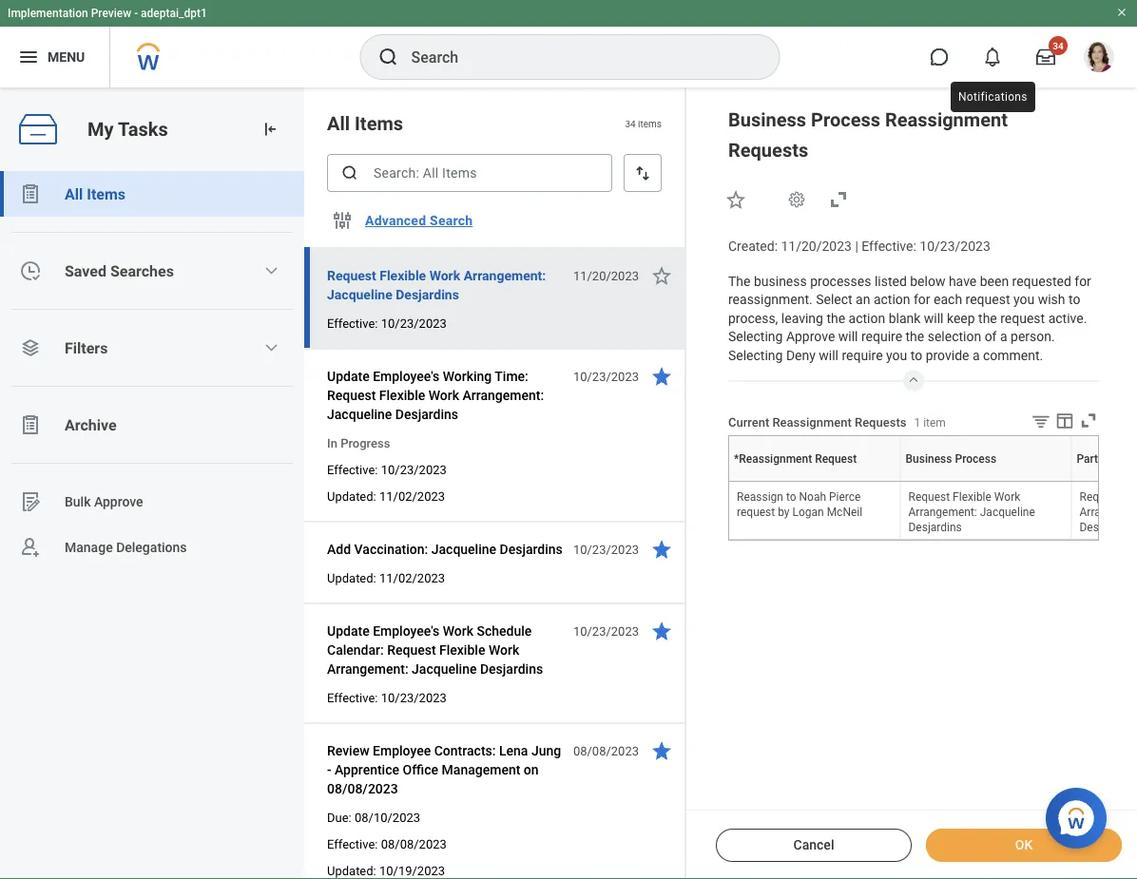 Task type: describe. For each thing, give the bounding box(es) containing it.
item
[[923, 416, 946, 430]]

cancel button
[[716, 829, 912, 862]]

0 vertical spatial you
[[1013, 292, 1035, 307]]

0 vertical spatial will
[[924, 310, 944, 326]]

office
[[403, 762, 438, 778]]

all items inside button
[[65, 185, 126, 203]]

add vaccination: jacqueline desjardins button
[[327, 538, 563, 561]]

reassignment inside business process reassignment requests
[[885, 108, 1008, 131]]

each
[[934, 292, 962, 307]]

flexible down advanced
[[380, 268, 426, 283]]

1 horizontal spatial to
[[911, 348, 922, 363]]

1 horizontal spatial requests
[[855, 416, 906, 430]]

notifications large image
[[983, 48, 1002, 67]]

2 updated: from the top
[[327, 571, 376, 585]]

2 vertical spatial process
[[986, 481, 989, 482]]

due:
[[327, 811, 352, 825]]

all items button
[[0, 171, 304, 217]]

notifications tooltip
[[947, 78, 1039, 116]]

updated: for review employee contracts: lena jung - apprentice office management on 08/08/2023
[[327, 864, 376, 878]]

comment.
[[983, 348, 1043, 363]]

filters button
[[0, 325, 304, 371]]

select
[[816, 292, 852, 307]]

request flexible work arrangement: jacqueline desjardins element containing request fle
[[1080, 487, 1137, 534]]

update employee's work schedule calendar: request flexible work arrangement: jacqueline desjardins button
[[327, 620, 563, 681]]

my
[[87, 118, 114, 140]]

star image for update employee's working time: request flexible work arrangement: jacqueline desjardins
[[650, 365, 673, 388]]

2 vertical spatial 08/08/2023
[[381, 837, 447, 851]]

1 horizontal spatial the
[[906, 329, 924, 345]]

filters
[[65, 339, 108, 357]]

34 button
[[1025, 36, 1068, 78]]

08/08/2023 inside 'review employee contracts: lena jung - apprentice office management on 08/08/2023'
[[327, 781, 398, 797]]

archive button
[[0, 402, 304, 448]]

schedule
[[477, 623, 532, 639]]

saved searches
[[65, 262, 174, 280]]

business for business process
[[906, 452, 952, 465]]

effective: 08/08/2023
[[327, 837, 447, 851]]

items
[[638, 118, 662, 129]]

request flexible work arrangement: jacqueline desjardins button
[[327, 264, 563, 306]]

noah
[[799, 490, 826, 504]]

work down business process
[[994, 490, 1020, 504]]

delegations
[[116, 540, 187, 555]]

calendar:
[[327, 642, 384, 658]]

arrangement: down reassignment request business process
[[908, 506, 977, 519]]

request inside reassign to noah pierce request by logan mcneil
[[737, 506, 775, 519]]

the business processes listed below have been requested for reassignment. select an action for each request you wish to process, leaving the action blank will keep the request active. selecting approve will require the selection of a person. selecting deny will require you to provide a comment.
[[728, 273, 1095, 363]]

menu banner
[[0, 0, 1137, 87]]

created:
[[728, 239, 778, 254]]

2 vertical spatial will
[[819, 348, 839, 363]]

2 11/02/2023 from the top
[[379, 571, 445, 585]]

- inside 'review employee contracts: lena jung - apprentice office management on 08/08/2023'
[[327, 762, 331, 778]]

all inside button
[[65, 185, 83, 203]]

adeptai_dpt1
[[141, 7, 207, 20]]

Search: All Items text field
[[327, 154, 612, 192]]

request inside request fle
[[1080, 490, 1121, 504]]

manage delegations
[[65, 540, 187, 555]]

*
[[734, 452, 739, 465]]

requested
[[1012, 273, 1071, 289]]

manage delegations link
[[0, 525, 304, 570]]

star image for update employee's work schedule calendar: request flexible work arrangement: jacqueline desjardins
[[650, 620, 673, 643]]

justify image
[[17, 46, 40, 68]]

employee
[[373, 743, 431, 759]]

update for update employee's working time: request flexible work arrangement: jacqueline desjardins
[[327, 368, 370, 384]]

34 for 34 items
[[625, 118, 636, 129]]

search
[[430, 213, 473, 228]]

jacqueline right 'vaccination:'
[[431, 541, 496, 557]]

work down search at the top of the page
[[429, 268, 460, 283]]

select to filter grid data image
[[1031, 411, 1052, 431]]

request down reassignment request business process
[[908, 490, 950, 504]]

2 horizontal spatial to
[[1069, 292, 1080, 307]]

have
[[949, 273, 977, 289]]

management
[[442, 762, 520, 778]]

perspective image
[[19, 337, 42, 359]]

2 effective: 10/23/2023 from the top
[[327, 463, 447, 477]]

0 vertical spatial request
[[966, 292, 1010, 307]]

jacqueline inside update employee's work schedule calendar: request flexible work arrangement: jacqueline desjardins
[[412, 661, 477, 677]]

jung
[[531, 743, 561, 759]]

flexible down business process button
[[953, 490, 992, 504]]

row element containing reassign to noah pierce request by logan mcneil
[[729, 483, 1137, 540]]

part
[[1077, 452, 1098, 465]]

review
[[327, 743, 369, 759]]

2 horizontal spatial the
[[978, 310, 997, 326]]

wish
[[1038, 292, 1065, 307]]

part of
[[1077, 452, 1113, 465]]

ok
[[1015, 838, 1033, 853]]

1 vertical spatial fullscreen image
[[1078, 410, 1099, 431]]

saved
[[65, 262, 106, 280]]

implementation preview -   adeptai_dpt1
[[8, 7, 207, 20]]

effective: 10/23/2023 for employee's
[[327, 691, 447, 705]]

logan
[[792, 506, 824, 519]]

jacqueline inside update employee's working time: request flexible work arrangement: jacqueline desjardins
[[327, 406, 392, 422]]

searches
[[110, 262, 174, 280]]

0 vertical spatial for
[[1075, 273, 1091, 289]]

1 horizontal spatial a
[[1000, 329, 1007, 345]]

1 vertical spatial require
[[842, 348, 883, 363]]

in progress
[[327, 436, 390, 450]]

keep
[[947, 310, 975, 326]]

menu button
[[0, 27, 110, 87]]

star image for review employee contracts: lena jung - apprentice office management on 08/08/2023
[[650, 740, 673, 763]]

flexible inside update employee's working time: request flexible work arrangement: jacqueline desjardins
[[379, 387, 425, 403]]

arrangement: inside update employee's working time: request flexible work arrangement: jacqueline desjardins
[[463, 387, 544, 403]]

tasks
[[118, 118, 168, 140]]

listed
[[875, 273, 907, 289]]

advanced search
[[365, 213, 473, 228]]

reassignment up the noah
[[809, 481, 815, 482]]

reassignment.
[[728, 292, 813, 307]]

work inside update employee's working time: request flexible work arrangement: jacqueline desjardins
[[429, 387, 459, 403]]

0 vertical spatial require
[[861, 329, 902, 345]]

pierce
[[829, 490, 861, 504]]

request up the noah
[[815, 481, 819, 482]]

items inside item list element
[[355, 112, 403, 135]]

processes
[[810, 273, 871, 289]]

reassign to noah pierce request by logan mcneil
[[737, 490, 862, 519]]

items inside button
[[87, 185, 126, 203]]

add
[[327, 541, 351, 557]]

by
[[778, 506, 790, 519]]

2 updated: 11/02/2023 from the top
[[327, 571, 445, 585]]

process,
[[728, 310, 778, 326]]

bulk approve
[[65, 494, 143, 510]]

add vaccination: jacqueline desjardins
[[327, 541, 563, 557]]

chevron up image
[[902, 371, 925, 386]]

reassignment up the "* reassignment request"
[[772, 416, 852, 430]]

person.
[[1011, 329, 1055, 345]]

row element containing *
[[729, 436, 1137, 481]]

1 11/02/2023 from the top
[[379, 489, 445, 503]]

updated: 10/19/2023
[[327, 864, 445, 878]]

business process reassignment requests
[[728, 108, 1008, 161]]

menu
[[48, 49, 85, 65]]

request inside update employee's working time: request flexible work arrangement: jacqueline desjardins
[[327, 387, 376, 403]]

work down 'schedule'
[[489, 642, 519, 658]]

contracts:
[[434, 743, 496, 759]]

process for business process
[[955, 452, 996, 465]]

desjardins up 'schedule'
[[500, 541, 563, 557]]

in
[[327, 436, 337, 450]]

lena
[[499, 743, 528, 759]]

1 vertical spatial request
[[1000, 310, 1045, 326]]

desjardins down reassignment request business process
[[908, 521, 962, 534]]

reassignment request business process
[[809, 481, 989, 482]]

saved searches button
[[0, 248, 304, 294]]

an
[[856, 292, 870, 307]]

2 selecting from the top
[[728, 348, 783, 363]]

search image
[[340, 164, 359, 183]]



Task type: locate. For each thing, give the bounding box(es) containing it.
fle
[[1124, 490, 1137, 504]]

approve inside the business processes listed below have been requested for reassignment. select an action for each request you wish to process, leaving the action blank will keep the request active. selecting approve will require the selection of a person. selecting deny will require you to provide a comment.
[[786, 329, 835, 345]]

clipboard image up clock check image
[[19, 183, 42, 205]]

flexible up progress
[[379, 387, 425, 403]]

ok button
[[926, 829, 1122, 862]]

request right calendar:
[[387, 642, 436, 658]]

the down "select"
[[827, 310, 845, 326]]

all inside item list element
[[327, 112, 350, 135]]

desjardins
[[396, 287, 459, 302], [395, 406, 458, 422], [908, 521, 962, 534], [500, 541, 563, 557], [480, 661, 543, 677]]

request flexible work arrangement: jacqueline desjardins element
[[908, 487, 1035, 534], [1080, 487, 1137, 534]]

list containing all items
[[0, 171, 304, 570]]

process for business process reassignment requests
[[811, 108, 880, 131]]

item list element
[[304, 87, 686, 879]]

1 vertical spatial a
[[973, 348, 980, 363]]

1 horizontal spatial 11/20/2023
[[781, 239, 852, 254]]

1 vertical spatial clipboard image
[[19, 414, 42, 436]]

action down an
[[849, 310, 885, 326]]

fullscreen image right click to view/edit grid preferences 'icon'
[[1078, 410, 1099, 431]]

2 row element from the top
[[729, 483, 1137, 540]]

arrangement: inside update employee's work schedule calendar: request flexible work arrangement: jacqueline desjardins
[[327, 661, 408, 677]]

2 vertical spatial request
[[737, 506, 775, 519]]

business process button
[[982, 481, 990, 482]]

business up gear icon
[[728, 108, 806, 131]]

jacqueline inside row element
[[980, 506, 1035, 519]]

row element down item
[[729, 436, 1137, 481]]

effective: 10/23/2023 down progress
[[327, 463, 447, 477]]

1 vertical spatial will
[[838, 329, 858, 345]]

employee's inside update employee's work schedule calendar: request flexible work arrangement: jacqueline desjardins
[[373, 623, 439, 639]]

clipboard image left archive
[[19, 414, 42, 436]]

updated: for update employee's working time: request flexible work arrangement: jacqueline desjardins
[[327, 489, 376, 503]]

a right of
[[1000, 329, 1007, 345]]

0 horizontal spatial the
[[827, 310, 845, 326]]

0 vertical spatial process
[[811, 108, 880, 131]]

1 update from the top
[[327, 368, 370, 384]]

review employee contracts: lena jung - apprentice office management on 08/08/2023 button
[[327, 740, 563, 801]]

transformation import image
[[261, 120, 280, 139]]

1 vertical spatial employee's
[[373, 623, 439, 639]]

11/02/2023 up 'vaccination:'
[[379, 489, 445, 503]]

0 horizontal spatial business
[[728, 108, 806, 131]]

list
[[0, 171, 304, 570]]

employee's for request
[[373, 623, 439, 639]]

0 horizontal spatial fullscreen image
[[827, 188, 850, 211]]

1 vertical spatial 11/20/2023
[[573, 269, 639, 283]]

bulk approve link
[[0, 479, 304, 525]]

0 vertical spatial 11/02/2023
[[379, 489, 445, 503]]

to inside reassign to noah pierce request by logan mcneil
[[786, 490, 796, 504]]

0 vertical spatial requests
[[728, 139, 808, 161]]

0 vertical spatial updated:
[[327, 489, 376, 503]]

0 vertical spatial all items
[[327, 112, 403, 135]]

close environment banner image
[[1116, 7, 1128, 18]]

1 horizontal spatial request flexible work arrangement: jacqueline desjardins
[[908, 490, 1035, 534]]

rename image
[[19, 491, 42, 513]]

you up chevron up image
[[886, 348, 907, 363]]

business process
[[906, 452, 996, 465]]

blank
[[889, 310, 921, 326]]

clipboard image for archive
[[19, 414, 42, 436]]

approve inside my tasks element
[[94, 494, 143, 510]]

update employee's working time: request flexible work arrangement: jacqueline desjardins button
[[327, 365, 563, 426]]

0 vertical spatial 11/20/2023
[[781, 239, 852, 254]]

update inside update employee's working time: request flexible work arrangement: jacqueline desjardins
[[327, 368, 370, 384]]

all up search icon
[[327, 112, 350, 135]]

updated: 11/02/2023 up 'vaccination:'
[[327, 489, 445, 503]]

update inside update employee's work schedule calendar: request flexible work arrangement: jacqueline desjardins
[[327, 623, 370, 639]]

a
[[1000, 329, 1007, 345], [973, 348, 980, 363]]

3 updated: from the top
[[327, 864, 376, 878]]

08/08/2023 down apprentice
[[327, 781, 398, 797]]

1 vertical spatial request flexible work arrangement: jacqueline desjardins
[[908, 490, 1035, 534]]

1 star image from the top
[[650, 264, 673, 287]]

update employee's working time: request flexible work arrangement: jacqueline desjardins
[[327, 368, 544, 422]]

1
[[914, 416, 921, 430]]

updated: 11/02/2023
[[327, 489, 445, 503], [327, 571, 445, 585]]

flexible down 'schedule'
[[439, 642, 485, 658]]

1 vertical spatial business
[[906, 452, 952, 465]]

user plus image
[[19, 536, 42, 559]]

0 horizontal spatial all
[[65, 185, 83, 203]]

business
[[754, 273, 807, 289]]

2 update from the top
[[327, 623, 370, 639]]

all items down my
[[65, 185, 126, 203]]

all up saved at the left top
[[65, 185, 83, 203]]

update employee's work schedule calendar: request flexible work arrangement: jacqueline desjardins
[[327, 623, 543, 677]]

reassignment request button
[[809, 481, 820, 482]]

will down "select"
[[838, 329, 858, 345]]

of
[[985, 329, 997, 345]]

chevron down image for filters
[[264, 340, 279, 356]]

column header
[[1071, 482, 1137, 483]]

5 star image from the top
[[650, 740, 673, 763]]

requests left 1
[[855, 416, 906, 430]]

1 vertical spatial updated:
[[327, 571, 376, 585]]

1 vertical spatial requests
[[855, 416, 906, 430]]

0 vertical spatial selecting
[[728, 329, 783, 345]]

reassign to noah pierce request by logan mcneil element
[[737, 487, 862, 519]]

1 selecting from the top
[[728, 329, 783, 345]]

1 vertical spatial action
[[849, 310, 885, 326]]

- inside menu banner
[[134, 7, 138, 20]]

0 horizontal spatial requests
[[728, 139, 808, 161]]

arrangement: down search at the top of the page
[[464, 268, 546, 283]]

flexible
[[380, 268, 426, 283], [379, 387, 425, 403], [953, 490, 992, 504], [439, 642, 485, 658]]

chevron down image
[[264, 263, 279, 279], [264, 340, 279, 356]]

1 updated: from the top
[[327, 489, 376, 503]]

0 horizontal spatial all items
[[65, 185, 126, 203]]

request down configure icon
[[327, 268, 376, 283]]

1 horizontal spatial items
[[355, 112, 403, 135]]

star image for request flexible work arrangement: jacqueline desjardins
[[650, 264, 673, 287]]

1 vertical spatial you
[[886, 348, 907, 363]]

0 vertical spatial 08/08/2023
[[573, 744, 639, 758]]

business down business process
[[982, 481, 986, 482]]

1 vertical spatial items
[[87, 185, 126, 203]]

desjardins down 'schedule'
[[480, 661, 543, 677]]

1 effective: 10/23/2023 from the top
[[327, 316, 447, 330]]

request flexible work arrangement: jacqueline desjardins down search at the top of the page
[[327, 268, 546, 302]]

star image
[[724, 188, 747, 211]]

all items up search icon
[[327, 112, 403, 135]]

work
[[429, 268, 460, 283], [429, 387, 459, 403], [994, 490, 1020, 504], [443, 623, 473, 639], [489, 642, 519, 658]]

0 vertical spatial 34
[[1053, 40, 1064, 51]]

0 vertical spatial updated: 11/02/2023
[[327, 489, 445, 503]]

1 vertical spatial chevron down image
[[264, 340, 279, 356]]

1 vertical spatial approve
[[94, 494, 143, 510]]

preview
[[91, 7, 131, 20]]

desjardins inside update employee's work schedule calendar: request flexible work arrangement: jacqueline desjardins
[[480, 661, 543, 677]]

3 effective: 10/23/2023 from the top
[[327, 691, 447, 705]]

work left 'schedule'
[[443, 623, 473, 639]]

items up search icon
[[355, 112, 403, 135]]

my tasks element
[[0, 87, 304, 879]]

advanced
[[365, 213, 426, 228]]

approve down leaving
[[786, 329, 835, 345]]

1 vertical spatial process
[[955, 452, 996, 465]]

chevron down image inside filters dropdown button
[[264, 340, 279, 356]]

3 star image from the top
[[650, 538, 673, 561]]

0 horizontal spatial a
[[973, 348, 980, 363]]

1 vertical spatial all
[[65, 185, 83, 203]]

1 vertical spatial all items
[[65, 185, 126, 203]]

2 clipboard image from the top
[[19, 414, 42, 436]]

created: 11/20/2023 | effective: 10/23/2023
[[728, 239, 990, 254]]

gear image
[[787, 190, 806, 209]]

11/02/2023 down 'vaccination:'
[[379, 571, 445, 585]]

for
[[1075, 273, 1091, 289], [914, 292, 930, 307]]

work down working
[[429, 387, 459, 403]]

effective: 10/23/2023 for flexible
[[327, 316, 447, 330]]

0 vertical spatial items
[[355, 112, 403, 135]]

will right deny
[[819, 348, 839, 363]]

advanced search button
[[357, 202, 480, 240]]

request flexible work arrangement: jacqueline desjardins element down of at the right bottom of page
[[1080, 487, 1137, 534]]

0 vertical spatial request flexible work arrangement: jacqueline desjardins
[[327, 268, 546, 302]]

update for update employee's work schedule calendar: request flexible work arrangement: jacqueline desjardins
[[327, 623, 370, 639]]

clipboard image inside the all items button
[[19, 183, 42, 205]]

clipboard image inside archive button
[[19, 414, 42, 436]]

1 vertical spatial 34
[[625, 118, 636, 129]]

sort image
[[633, 164, 652, 183]]

1 vertical spatial selecting
[[728, 348, 783, 363]]

a down the selection
[[973, 348, 980, 363]]

for down below
[[914, 292, 930, 307]]

0 horizontal spatial 34
[[625, 118, 636, 129]]

0 horizontal spatial items
[[87, 185, 126, 203]]

approve right bulk
[[94, 494, 143, 510]]

jacqueline down 'schedule'
[[412, 661, 477, 677]]

employee's inside update employee's working time: request flexible work arrangement: jacqueline desjardins
[[373, 368, 439, 384]]

notifications
[[958, 90, 1028, 104]]

effective:
[[862, 239, 916, 254], [327, 316, 378, 330], [327, 463, 378, 477], [327, 691, 378, 705], [327, 837, 378, 851]]

reassignment down notifications
[[885, 108, 1008, 131]]

desjardins down advanced search
[[396, 287, 459, 302]]

|
[[855, 239, 858, 254]]

1 employee's from the top
[[373, 368, 439, 384]]

you down the requested on the top right of the page
[[1013, 292, 1035, 307]]

require down an
[[842, 348, 883, 363]]

11/02/2023
[[379, 489, 445, 503], [379, 571, 445, 585]]

current
[[728, 416, 769, 430]]

2 star image from the top
[[650, 365, 673, 388]]

implementation
[[8, 7, 88, 20]]

effective: 10/23/2023 up "employee"
[[327, 691, 447, 705]]

action down 'listed'
[[874, 292, 910, 307]]

34 left profile logan mcneil icon
[[1053, 40, 1064, 51]]

request flexible work arrangement: jacqueline desjardins inside button
[[327, 268, 546, 302]]

request left fle
[[1080, 490, 1121, 504]]

business for business process reassignment requests
[[728, 108, 806, 131]]

1 horizontal spatial 34
[[1053, 40, 1064, 51]]

1 vertical spatial 11/02/2023
[[379, 571, 445, 585]]

employee's up calendar:
[[373, 623, 439, 639]]

jacqueline down business process button
[[980, 506, 1035, 519]]

0 vertical spatial chevron down image
[[264, 263, 279, 279]]

star image
[[650, 264, 673, 287], [650, 365, 673, 388], [650, 538, 673, 561], [650, 620, 673, 643], [650, 740, 673, 763]]

0 horizontal spatial to
[[786, 490, 796, 504]]

time:
[[495, 368, 528, 384]]

the
[[728, 273, 751, 289]]

toolbar
[[1016, 410, 1099, 435]]

for up active.
[[1075, 273, 1091, 289]]

1 horizontal spatial -
[[327, 762, 331, 778]]

inbox large image
[[1036, 48, 1055, 67]]

business inside business process reassignment requests
[[728, 108, 806, 131]]

2 request flexible work arrangement: jacqueline desjardins element from the left
[[1080, 487, 1137, 534]]

active.
[[1048, 310, 1087, 326]]

will down each
[[924, 310, 944, 326]]

Search Workday  search field
[[411, 36, 740, 78]]

desjardins down working
[[395, 406, 458, 422]]

progress
[[340, 436, 390, 450]]

review employee contracts: lena jung - apprentice office management on 08/08/2023
[[327, 743, 561, 797]]

10/19/2023
[[379, 864, 445, 878]]

to up by
[[786, 490, 796, 504]]

request up person. in the top of the page
[[1000, 310, 1045, 326]]

configure image
[[331, 209, 354, 232]]

34 left items
[[625, 118, 636, 129]]

request fle
[[1080, 490, 1137, 534]]

row element
[[729, 436, 1137, 481], [729, 483, 1137, 540]]

0 vertical spatial effective: 10/23/2023
[[327, 316, 447, 330]]

34 for 34
[[1053, 40, 1064, 51]]

1 horizontal spatial approve
[[786, 329, 835, 345]]

1 horizontal spatial fullscreen image
[[1078, 410, 1099, 431]]

chevron down image inside saved searches dropdown button
[[264, 263, 279, 279]]

business down item
[[906, 452, 952, 465]]

2 vertical spatial to
[[786, 490, 796, 504]]

leaving
[[781, 310, 823, 326]]

approve
[[786, 329, 835, 345], [94, 494, 143, 510]]

1 row element from the top
[[729, 436, 1137, 481]]

2 employee's from the top
[[373, 623, 439, 639]]

all
[[327, 112, 350, 135], [65, 185, 83, 203]]

search image
[[377, 46, 400, 68]]

clipboard image
[[19, 183, 42, 205], [19, 414, 42, 436]]

the
[[827, 310, 845, 326], [978, 310, 997, 326], [906, 329, 924, 345]]

2 horizontal spatial business
[[982, 481, 986, 482]]

11/20/2023 inside item list element
[[573, 269, 639, 283]]

2 vertical spatial updated:
[[327, 864, 376, 878]]

0 horizontal spatial approve
[[94, 494, 143, 510]]

to up chevron up image
[[911, 348, 922, 363]]

requests up gear icon
[[728, 139, 808, 161]]

require down blank
[[861, 329, 902, 345]]

1 chevron down image from the top
[[264, 263, 279, 279]]

0 vertical spatial a
[[1000, 329, 1007, 345]]

1 vertical spatial row element
[[729, 483, 1137, 540]]

1 horizontal spatial business
[[906, 452, 952, 465]]

1 vertical spatial updated: 11/02/2023
[[327, 571, 445, 585]]

employee's
[[373, 368, 439, 384], [373, 623, 439, 639]]

selection
[[928, 329, 981, 345]]

11/20/2023
[[781, 239, 852, 254], [573, 269, 639, 283]]

request up in progress
[[327, 387, 376, 403]]

2 vertical spatial effective: 10/23/2023
[[327, 691, 447, 705]]

flexible inside update employee's work schedule calendar: request flexible work arrangement: jacqueline desjardins
[[439, 642, 485, 658]]

the down blank
[[906, 329, 924, 345]]

0 horizontal spatial -
[[134, 7, 138, 20]]

1 request flexible work arrangement: jacqueline desjardins element from the left
[[908, 487, 1035, 534]]

4 star image from the top
[[650, 620, 673, 643]]

1 updated: 11/02/2023 from the top
[[327, 489, 445, 503]]

0 horizontal spatial you
[[886, 348, 907, 363]]

jacqueline up in progress
[[327, 406, 392, 422]]

been
[[980, 273, 1009, 289]]

08/08/2023 up 10/19/2023
[[381, 837, 447, 851]]

reassignment up reassign
[[739, 452, 812, 465]]

request flexible work arrangement: jacqueline desjardins element down business process button
[[908, 487, 1035, 534]]

employee's for flexible
[[373, 368, 439, 384]]

request up reassignment request button
[[815, 452, 857, 465]]

0 vertical spatial action
[[874, 292, 910, 307]]

0 vertical spatial business
[[728, 108, 806, 131]]

effective: 10/23/2023 down the request flexible work arrangement: jacqueline desjardins button
[[327, 316, 447, 330]]

0 vertical spatial -
[[134, 7, 138, 20]]

jacqueline down configure icon
[[327, 287, 392, 302]]

0 horizontal spatial request flexible work arrangement: jacqueline desjardins element
[[908, 487, 1035, 534]]

* reassignment request
[[734, 452, 857, 465]]

update up in progress
[[327, 368, 370, 384]]

0 vertical spatial to
[[1069, 292, 1080, 307]]

click to view/edit grid preferences image
[[1054, 410, 1075, 431]]

request flexible work arrangement: jacqueline desjardins element containing request flexible work arrangement: jacqueline desjardins
[[908, 487, 1035, 534]]

update up calendar:
[[327, 623, 370, 639]]

provide
[[926, 348, 969, 363]]

updated:
[[327, 489, 376, 503], [327, 571, 376, 585], [327, 864, 376, 878]]

0 horizontal spatial for
[[914, 292, 930, 307]]

all items inside item list element
[[327, 112, 403, 135]]

34
[[1053, 40, 1064, 51], [625, 118, 636, 129]]

request
[[966, 292, 1010, 307], [1000, 310, 1045, 326], [737, 506, 775, 519]]

08/08/2023 right jung
[[573, 744, 639, 758]]

1 vertical spatial 08/08/2023
[[327, 781, 398, 797]]

desjardins inside update employee's working time: request flexible work arrangement: jacqueline desjardins
[[395, 406, 458, 422]]

2 chevron down image from the top
[[264, 340, 279, 356]]

row element down reassignment request business process
[[729, 483, 1137, 540]]

1 horizontal spatial for
[[1075, 273, 1091, 289]]

the up of
[[978, 310, 997, 326]]

due: 08/10/2023
[[327, 811, 420, 825]]

34 inside item list element
[[625, 118, 636, 129]]

1 vertical spatial effective: 10/23/2023
[[327, 463, 447, 477]]

manage
[[65, 540, 113, 555]]

arrangement: down time:
[[463, 387, 544, 403]]

08/10/2023
[[355, 811, 420, 825]]

1 horizontal spatial all items
[[327, 112, 403, 135]]

cancel
[[793, 838, 834, 853]]

request flexible work arrangement: jacqueline desjardins down business process button
[[908, 490, 1035, 534]]

fullscreen image right gear icon
[[827, 188, 850, 211]]

request down reassign
[[737, 506, 775, 519]]

0 vertical spatial all
[[327, 112, 350, 135]]

request inside update employee's work schedule calendar: request flexible work arrangement: jacqueline desjardins
[[387, 642, 436, 658]]

clock check image
[[19, 260, 42, 282]]

0 vertical spatial employee's
[[373, 368, 439, 384]]

10/23/2023
[[920, 239, 990, 254], [381, 316, 447, 330], [573, 369, 639, 384], [381, 463, 447, 477], [573, 542, 639, 557], [573, 624, 639, 638], [381, 691, 447, 705]]

clipboard image for all items
[[19, 183, 42, 205]]

0 horizontal spatial request flexible work arrangement: jacqueline desjardins
[[327, 268, 546, 302]]

process inside business process reassignment requests
[[811, 108, 880, 131]]

deny
[[786, 348, 816, 363]]

0 vertical spatial clipboard image
[[19, 183, 42, 205]]

1 horizontal spatial you
[[1013, 292, 1035, 307]]

0 horizontal spatial 11/20/2023
[[573, 269, 639, 283]]

- down review
[[327, 762, 331, 778]]

arrangement: down calendar:
[[327, 661, 408, 677]]

requests inside business process reassignment requests
[[728, 139, 808, 161]]

star image for add vaccination: jacqueline desjardins
[[650, 538, 673, 561]]

you
[[1013, 292, 1035, 307], [886, 348, 907, 363]]

to up active.
[[1069, 292, 1080, 307]]

request down been
[[966, 292, 1010, 307]]

below
[[910, 273, 945, 289]]

updated: down effective: 08/08/2023
[[327, 864, 376, 878]]

action
[[874, 292, 910, 307], [849, 310, 885, 326]]

08/08/2023
[[573, 744, 639, 758], [327, 781, 398, 797], [381, 837, 447, 851]]

- right preview
[[134, 7, 138, 20]]

updated: 11/02/2023 down 'vaccination:'
[[327, 571, 445, 585]]

selecting
[[728, 329, 783, 345], [728, 348, 783, 363]]

1 horizontal spatial request flexible work arrangement: jacqueline desjardins element
[[1080, 487, 1137, 534]]

1 clipboard image from the top
[[19, 183, 42, 205]]

0 vertical spatial approve
[[786, 329, 835, 345]]

apprentice
[[335, 762, 399, 778]]

0 vertical spatial fullscreen image
[[827, 188, 850, 211]]

employee's left working
[[373, 368, 439, 384]]

my tasks
[[87, 118, 168, 140]]

0 vertical spatial update
[[327, 368, 370, 384]]

updated: down in progress
[[327, 489, 376, 503]]

fullscreen image
[[827, 188, 850, 211], [1078, 410, 1099, 431]]

34 inside 'button'
[[1053, 40, 1064, 51]]

1 vertical spatial for
[[914, 292, 930, 307]]

profile logan mcneil image
[[1084, 42, 1114, 76]]

chevron down image for saved searches
[[264, 263, 279, 279]]

mcneil
[[827, 506, 862, 519]]

1 vertical spatial to
[[911, 348, 922, 363]]

updated: down "add"
[[327, 571, 376, 585]]

effective: 10/23/2023
[[327, 316, 447, 330], [327, 463, 447, 477], [327, 691, 447, 705]]

items down my
[[87, 185, 126, 203]]



Task type: vqa. For each thing, say whether or not it's contained in the screenshot.
Arrangement: inside the row Element
yes



